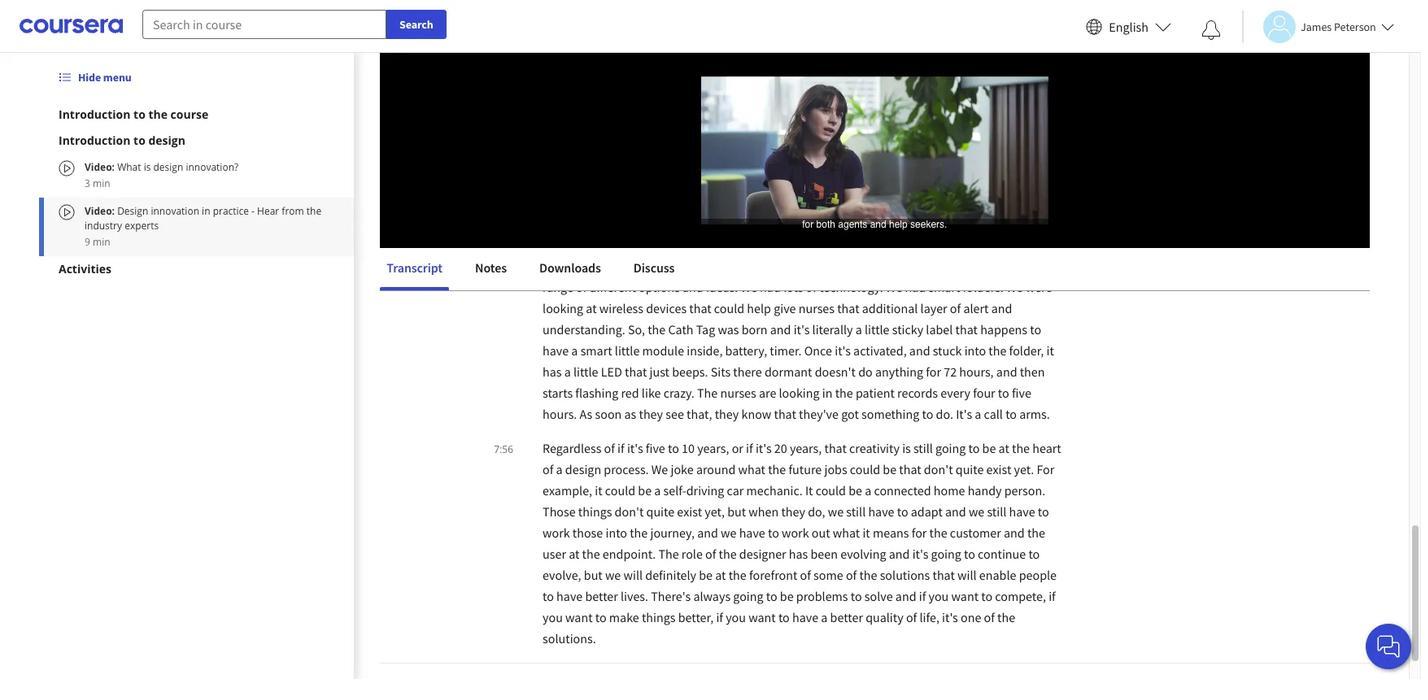 Task type: vqa. For each thing, say whether or not it's contained in the screenshot.
GAIN
no



Task type: locate. For each thing, give the bounding box(es) containing it.
2 vertical spatial with
[[914, 258, 938, 274]]

crazy.
[[663, 385, 695, 401]]

amount for monitoring
[[807, 110, 850, 126]]

indwelling inside tracking the amount of time that an indwelling catheter is in a patient is quite hard.
[[891, 152, 947, 168]]

to inside the solutions that will enable people to have better lives.
[[543, 588, 554, 604]]

patient down hospital
[[543, 173, 582, 190]]

able to track that that catheter has gone into the patient. button
[[543, 258, 851, 274]]

a critical area for acquiring a hospital acquired infection. button
[[543, 131, 1021, 168]]

0 horizontal spatial don't
[[615, 504, 644, 520]]

chat with us image
[[1375, 634, 1402, 660]]

the inside the role of the designer has been evolving and it's going to continue to evolve,
[[719, 546, 737, 562]]

0 horizontal spatial had
[[760, 279, 781, 295]]

0 horizontal spatial senver
[[750, 89, 787, 105]]

will inside the solutions that will enable people to have better lives.
[[957, 567, 977, 583]]

could inside we were looking at wireless devices that could help give
[[714, 300, 744, 316]]

1 had from the left
[[760, 279, 781, 295]]

1 introduction from the top
[[59, 107, 130, 122]]

and inside the we still have to adapt and we still have to work those into the journey,
[[945, 504, 966, 520]]

of inside it's one of the solutions.
[[984, 609, 995, 626]]

but down "car"
[[727, 504, 746, 520]]

2 horizontal spatial has
[[789, 546, 808, 562]]

0 vertical spatial smart
[[928, 279, 960, 295]]

0 horizontal spatial time
[[543, 89, 567, 105]]

that inside nurses that additional layer of alert and understanding.
[[837, 300, 859, 316]]

tag
[[696, 321, 715, 338]]

connected inside it could be a connected home handy person. those things don't quite exist yet, but when they do,
[[874, 482, 931, 499]]

identified
[[957, 89, 1009, 105]]

ideas.
[[706, 279, 738, 295]]

of up the there's always going to be problems to solve and if you want to compete, on the bottom of page
[[846, 567, 857, 583]]

1 horizontal spatial has
[[710, 258, 729, 274]]

1 horizontal spatial smart
[[928, 279, 960, 295]]

2 work from the left
[[782, 525, 809, 541]]

you
[[929, 588, 949, 604], [543, 609, 563, 626], [726, 609, 746, 626]]

1 vertical spatial going
[[931, 546, 961, 562]]

evolve,
[[543, 567, 581, 583]]

want inside if you want to make things better,
[[565, 609, 593, 626]]

looking inside we were looking at wireless devices that could help give
[[543, 300, 583, 316]]

0 horizontal spatial smart
[[580, 342, 612, 359]]

video: up industry
[[85, 204, 117, 218]]

time down product
[[866, 110, 891, 126]]

1 horizontal spatial work
[[782, 525, 809, 541]]

you for if you want to have a better quality of life,
[[726, 609, 746, 626]]

Search in course text field
[[142, 10, 386, 39]]

1 horizontal spatial five
[[1012, 385, 1031, 401]]

a inside take a small little sticker and stick it into the patient's records.
[[1033, 173, 1040, 190]]

of inside that creativity is still going to be at the heart of a design process.
[[543, 461, 553, 477]]

time for is
[[822, 152, 847, 168]]

the down small
[[556, 216, 573, 232]]

related lecture content tabs tab list
[[380, 248, 1370, 290]]

an inside monitoring the amount of time that an indwelling intravenous cannula is
[[918, 110, 932, 126]]

a down we joke around what the future jobs could be that don't quite exist yet. in the bottom of the page
[[865, 482, 871, 499]]

usually
[[626, 216, 665, 232]]

see
[[666, 406, 684, 422]]

options
[[639, 279, 680, 295]]

into up endpoint.
[[606, 525, 627, 541]]

1 video: from the top
[[85, 160, 115, 174]]

so they could get real- time results. button
[[543, 68, 1058, 105]]

the down wound
[[742, 152, 760, 168]]

things inside if you want to make things better,
[[642, 609, 676, 626]]

into inside 'day two goes on top, day three is on top. so now, it's three days later and nobody is able to track that that catheter has gone into the patient.'
[[762, 258, 783, 274]]

it's one of the solutions.
[[543, 609, 1015, 647]]

full screen image
[[1343, 240, 1364, 256]]

at inside "so day one, page one is at the bottom of the folder."
[[964, 216, 974, 232]]

on left top,
[[675, 237, 689, 253]]

catheter
[[950, 152, 995, 168], [662, 258, 708, 274]]

has
[[710, 258, 729, 274], [543, 364, 562, 380], [789, 546, 808, 562]]

nurses up literally
[[799, 300, 835, 316]]

1 min from the top
[[93, 177, 110, 190]]

of up "process."
[[604, 440, 615, 456]]

that up nurses right now will administer that the device into the patient, button
[[850, 152, 872, 168]]

0 vertical spatial patient.
[[669, 131, 711, 147]]

sticker
[[602, 194, 638, 211]]

1 horizontal spatial records
[[1021, 194, 1062, 211]]

patient. inside 'day two goes on top, day three is on top. so now, it's three days later and nobody is able to track that that catheter has gone into the patient.'
[[806, 258, 849, 274]]

it's inside 'day two goes on top, day three is on top. so now, it's three days later and nobody is able to track that that catheter has gone into the patient.'
[[867, 237, 884, 253]]

one right the life,
[[961, 609, 981, 626]]

james
[[1301, 19, 1332, 34]]

0 vertical spatial min
[[93, 177, 110, 190]]

there's always going to be problems to solve and if you want to compete, button
[[651, 588, 1049, 604]]

0 horizontal spatial an
[[747, 46, 761, 63]]

0 horizontal spatial five
[[646, 440, 665, 456]]

little
[[575, 194, 599, 211], [865, 321, 890, 338], [615, 342, 640, 359], [573, 364, 598, 380]]

1 horizontal spatial patient.
[[806, 258, 849, 274]]

with down days on the right top of page
[[914, 258, 938, 274]]

problem
[[577, 110, 623, 126]]

the up as soon as they see that, they know that they've button at the bottom
[[697, 385, 718, 401]]

at up understanding.
[[586, 300, 597, 316]]

heart
[[1032, 440, 1061, 456]]

1 horizontal spatial exist
[[986, 461, 1011, 477]]

2 vertical spatial patient
[[856, 385, 895, 401]]

video: inside the video: what is design innovation? 3 min
[[85, 160, 115, 174]]

1 vertical spatial exist
[[677, 504, 702, 520]]

design down course
[[148, 133, 185, 148]]

0 vertical spatial design
[[148, 133, 185, 148]]

cath down 'bladder,'
[[887, 89, 913, 105]]

make
[[609, 609, 639, 626]]

compete,
[[995, 588, 1046, 604]]

their down monitor
[[813, 89, 839, 105]]

going
[[935, 440, 966, 456], [931, 546, 961, 562], [733, 588, 763, 604]]

developed
[[687, 46, 744, 63]]

1 vertical spatial smart
[[580, 342, 612, 359]]

tag.
[[915, 89, 938, 105]]

1 horizontal spatial day
[[851, 216, 871, 232]]

0 horizontal spatial the
[[658, 546, 679, 562]]

exist inside it could be a connected home handy person. those things don't quite exist yet, but when they do,
[[677, 504, 702, 520]]

amount inside monitoring the amount of time that an indwelling intravenous cannula is
[[807, 110, 850, 126]]

0 horizontal spatial patient.
[[669, 131, 711, 147]]

the for challenge
[[843, 194, 864, 211]]

could up was
[[714, 300, 744, 316]]

the down designer
[[729, 567, 747, 583]]

indwelling for intravenous
[[934, 110, 991, 126]]

0 vertical spatial their
[[863, 68, 889, 84]]

to inside that creativity is still going to be at the heart of a design process.
[[968, 440, 980, 456]]

quite for it could be a connected home handy person. those things don't quite exist yet, but when they do,
[[646, 504, 674, 520]]

1 vertical spatial video:
[[85, 204, 117, 218]]

2 horizontal spatial quite
[[956, 461, 984, 477]]

introduction for introduction to design
[[59, 133, 130, 148]]

that down two
[[613, 258, 635, 274]]

in inside the challenge being that patient records in the hospital,
[[543, 216, 553, 232]]

to right call
[[1005, 406, 1017, 422]]

patient's
[[747, 194, 794, 211]]

2 horizontal spatial but
[[1027, 25, 1045, 41]]

quite up journey,
[[646, 504, 674, 520]]

1 vertical spatial day
[[716, 237, 736, 253]]

2 video: from the top
[[85, 204, 117, 218]]

just
[[650, 364, 669, 380]]

be up those things don't quite exist yet, button
[[638, 482, 652, 499]]

be inside it could be a connected home handy person. those things don't quite exist yet, but when they do,
[[849, 482, 862, 499]]

is inside that creativity is still going to be at the heart of a design process.
[[902, 440, 911, 456]]

want left compete,
[[951, 588, 979, 604]]

1 horizontal spatial their
[[863, 68, 889, 84]]

1 vertical spatial better
[[830, 609, 863, 626]]

a right take
[[1033, 173, 1040, 190]]

0 vertical spatial going
[[935, 440, 966, 456]]

it inside and we have to work out what it means for the customer and the user at the endpoint.
[[863, 525, 870, 541]]

critical
[[877, 131, 914, 147]]

1 work from the left
[[543, 525, 570, 541]]

1 horizontal spatial still
[[913, 440, 933, 456]]

they right as
[[639, 406, 663, 422]]

the up definitely
[[658, 546, 679, 562]]

1 vertical spatial their
[[813, 89, 839, 105]]

when
[[749, 504, 779, 520]]

we inside we worked with senver on a whole range of different options and ideas.
[[851, 258, 868, 274]]

1 horizontal spatial amount
[[807, 110, 850, 126]]

2 vertical spatial has
[[789, 546, 808, 562]]

design inside that creativity is still going to be at the heart of a design process.
[[565, 461, 601, 477]]

a
[[1012, 89, 1019, 105], [868, 131, 874, 147], [1014, 131, 1021, 147], [1022, 152, 1029, 168], [1033, 173, 1040, 190], [997, 258, 1004, 274], [856, 321, 862, 338], [571, 342, 578, 359], [564, 364, 571, 380], [975, 406, 981, 422], [556, 461, 563, 477], [654, 482, 661, 499], [865, 482, 871, 499], [821, 609, 828, 626]]

in down small
[[543, 216, 553, 232]]

nurses inside the nurses are looking in the patient records every four to five hours.
[[720, 385, 756, 401]]

2 vertical spatial design
[[565, 461, 601, 477]]

into up hours,
[[964, 342, 986, 359]]

9 min
[[85, 235, 110, 249]]

day three is on top. button
[[716, 237, 822, 253]]

so,
[[628, 321, 645, 338]]

james peterson
[[1301, 19, 1376, 34]]

five inside the nurses are looking in the patient records every four to five hours.
[[1012, 385, 1031, 401]]

min inside the video: what is design innovation? 3 min
[[93, 177, 110, 190]]

1 horizontal spatial track
[[763, 68, 790, 84]]

and inside the an identified a real- world problem with tracking and
[[699, 110, 720, 126]]

0 vertical spatial time
[[543, 89, 567, 105]]

to right four
[[998, 385, 1009, 401]]

english
[[1109, 18, 1149, 35]]

1 horizontal spatial years,
[[790, 440, 822, 456]]

1 horizontal spatial one
[[961, 609, 981, 626]]

0 horizontal spatial one
[[929, 216, 950, 232]]

the inside introduction to the course dropdown button
[[148, 107, 168, 122]]

take a small little sticker and stick it into the patient's records.
[[543, 173, 1040, 211]]

so inside 'day two goes on top, day three is on top. so now, it's three days later and nobody is able to track that that catheter has gone into the patient.'
[[822, 237, 836, 253]]

patient down patient,
[[980, 194, 1019, 211]]

we inside we developed an iot connected device that will suit paired with your phone,
[[669, 46, 684, 63]]

amount inside tracking the amount of time that an indwelling catheter is in a patient is quite hard.
[[763, 152, 806, 168]]

in down doesn't
[[822, 385, 833, 401]]

work up 'user'
[[543, 525, 570, 541]]

senver inside we worked with senver on a whole range of different options and ideas.
[[940, 258, 978, 274]]

years, up the future
[[790, 440, 822, 456]]

to inside dropdown button
[[133, 107, 145, 122]]

of inside "so day one, page one is at the bottom of the folder."
[[1040, 216, 1051, 232]]

time
[[543, 89, 567, 105], [866, 110, 891, 126], [822, 152, 847, 168]]

experts
[[125, 219, 159, 233]]

they inside so they could get real- time results.
[[954, 68, 978, 84]]

an for in
[[874, 152, 888, 168]]

of up the example,
[[543, 461, 553, 477]]

joke
[[671, 461, 694, 477]]

the nurses are looking in the patient records every four to five hours. button
[[543, 385, 1031, 422]]

1 vertical spatial device
[[880, 173, 915, 190]]

mute image
[[418, 240, 439, 256]]

1 horizontal spatial time
[[822, 152, 847, 168]]

push
[[543, 46, 569, 63]]

we down the now,
[[851, 258, 868, 274]]

that down 'technology.' on the right top of the page
[[837, 300, 859, 316]]

1 vertical spatial indwelling
[[891, 152, 947, 168]]

if you want to have a better quality of life,
[[716, 609, 942, 626]]

0 vertical spatial nurses
[[799, 300, 835, 316]]

a inside the an identified a real- world problem with tracking and
[[1012, 89, 1019, 105]]

quite for we joke around what the future jobs could be that don't quite exist yet.
[[956, 461, 984, 477]]

with inside we worked with senver on a whole range of different options and ideas.
[[914, 258, 938, 274]]

1 horizontal spatial had
[[905, 279, 926, 295]]

in up take
[[1009, 152, 1019, 168]]

if you want to make things better,
[[543, 588, 1056, 626]]

little up flashing
[[573, 364, 598, 380]]

exist for yet,
[[677, 504, 702, 520]]

1 vertical spatial time
[[866, 110, 891, 126]]

we were looking at wireless devices that could help give
[[543, 279, 1052, 316]]

the up "lots"
[[786, 258, 804, 274]]

1 vertical spatial track
[[583, 258, 610, 274]]

1 vertical spatial senver
[[940, 258, 978, 274]]

gone
[[732, 258, 759, 274]]

that's
[[583, 68, 614, 84]]

introduction inside dropdown button
[[59, 107, 130, 122]]

in
[[1009, 152, 1019, 168], [202, 204, 210, 218], [543, 216, 553, 232], [667, 216, 678, 232], [822, 385, 833, 401]]

your
[[1014, 46, 1038, 63]]

is down hospital
[[584, 173, 593, 190]]

a up the example,
[[556, 461, 563, 477]]

an down tag.
[[918, 110, 932, 126]]

regardless
[[543, 440, 601, 456]]

2 vertical spatial going
[[733, 588, 763, 604]]

1 three from the left
[[738, 237, 767, 253]]

you up solutions. in the left of the page
[[543, 609, 563, 626]]

0 horizontal spatial records
[[897, 385, 938, 401]]

to inside if you want to make things better,
[[595, 609, 607, 626]]

0 horizontal spatial exist
[[677, 504, 702, 520]]

is
[[738, 89, 747, 105], [589, 131, 597, 147], [811, 131, 820, 147], [998, 152, 1007, 168], [144, 160, 151, 174], [584, 173, 593, 190], [952, 216, 961, 232], [770, 237, 779, 253], [1041, 237, 1049, 253], [902, 440, 911, 456]]

0 vertical spatial the
[[843, 194, 864, 211]]

have inside the solutions that will enable people to have better lives.
[[556, 588, 583, 604]]

you down "always"
[[726, 609, 746, 626]]

an inside tracking the amount of time that an indwelling catheter is in a patient is quite hard.
[[874, 152, 888, 168]]

0 vertical spatial better
[[585, 588, 618, 604]]

introduction to design button
[[59, 133, 335, 149]]

0 horizontal spatial years,
[[697, 440, 729, 456]]

want down forefront
[[748, 609, 776, 626]]

design
[[117, 204, 148, 218]]

1 vertical spatial introduction
[[59, 133, 130, 148]]

been
[[811, 546, 838, 562]]

the up 'yet.'
[[1012, 440, 1030, 456]]

the down those
[[582, 546, 600, 562]]

of left alert
[[950, 300, 961, 316]]

actually
[[717, 68, 760, 84], [822, 131, 865, 147]]

they right so
[[954, 68, 978, 84]]

1 vertical spatial min
[[93, 235, 110, 249]]

search
[[399, 17, 433, 32]]

has inside the role of the designer has been evolving and it's going to continue to evolve,
[[789, 546, 808, 562]]

we up the customer
[[969, 504, 984, 520]]

day up the now,
[[851, 216, 871, 232]]

2 introduction from the top
[[59, 133, 130, 148]]

2 vertical spatial an
[[874, 152, 888, 168]]

it inside it has a little led that just beeps.
[[1046, 342, 1054, 359]]

to inside a little sticky label that happens to have a smart little module inside, battery, timer.
[[1030, 321, 1041, 338]]

driving
[[686, 482, 724, 499]]

going inside that creativity is still going to be at the heart of a design process.
[[935, 440, 966, 456]]

smart up layer
[[928, 279, 960, 295]]

0 vertical spatial looking
[[543, 300, 583, 316]]

nurses inside nurses that additional layer of alert and understanding.
[[799, 300, 835, 316]]

min right 3
[[93, 177, 110, 190]]

amount down sight
[[763, 152, 806, 168]]

2 horizontal spatial on
[[981, 258, 995, 274]]

0 vertical spatial video:
[[85, 160, 115, 174]]

could up the i
[[684, 68, 715, 84]]

paired
[[949, 46, 984, 63]]

actually up "nurses right now will administer that the device into the patient,"
[[822, 131, 865, 147]]

the up but we will definitely be at the forefront of some of button
[[719, 546, 737, 562]]

that inside tracking the amount of time that an indwelling catheter is in a patient is quite hard.
[[850, 152, 872, 168]]

they left do,
[[781, 504, 805, 520]]

a
[[612, 89, 619, 105]]

english button
[[1080, 0, 1178, 53]]

could
[[684, 68, 715, 84], [981, 68, 1011, 84], [714, 300, 744, 316], [850, 461, 880, 477], [605, 482, 635, 499], [816, 482, 846, 499]]

whole
[[1007, 258, 1040, 274]]

inside,
[[687, 342, 723, 359]]

and then starts flashing red like crazy. button
[[543, 364, 1045, 401]]

0 horizontal spatial amount
[[763, 152, 806, 168]]

and inside the role of the designer has been evolving and it's going to continue to evolve,
[[889, 546, 910, 562]]

a down get
[[1012, 89, 1019, 105]]

2 horizontal spatial with
[[987, 46, 1011, 63]]

0 vertical spatial records
[[1021, 194, 1062, 211]]

0 horizontal spatial has
[[543, 364, 562, 380]]

usually in reverse chronological order.
[[626, 216, 834, 232]]

9:01
[[497, 240, 520, 255]]

exist
[[986, 461, 1011, 477], [677, 504, 702, 520]]

label
[[926, 321, 953, 338]]

additional
[[862, 300, 918, 316]]

have up designer
[[739, 525, 765, 541]]

is left left
[[589, 131, 597, 147]]

2 vertical spatial quite
[[646, 504, 674, 520]]

in inside design innovation in practice - hear from the industry experts
[[202, 204, 210, 218]]

0 horizontal spatial their
[[813, 89, 839, 105]]

2 minutes 41 seconds element
[[457, 240, 480, 255]]

around
[[696, 461, 736, 477]]

get
[[1014, 68, 1031, 84]]

1 vertical spatial cath
[[668, 321, 693, 338]]

product
[[842, 89, 885, 105]]

time inside tracking the amount of time that an indwelling catheter is in a patient is quite hard.
[[822, 152, 847, 168]]

1 vertical spatial five
[[646, 440, 665, 456]]

device up challenge
[[880, 173, 915, 190]]

0 vertical spatial an
[[747, 46, 761, 63]]

day two goes on top, day three is on top. so now, it's three days later and nobody is able to track that that catheter has gone into the patient.
[[543, 237, 1049, 274]]

into down the day three is on top. button on the right
[[762, 258, 783, 274]]

2 vertical spatial but
[[584, 567, 603, 583]]

0 horizontal spatial quite
[[595, 173, 624, 190]]

with up inside
[[626, 110, 650, 126]]

an for is
[[918, 110, 932, 126]]

0 horizontal spatial three
[[738, 237, 767, 253]]

for
[[617, 68, 632, 84], [943, 131, 958, 147], [926, 364, 941, 380], [912, 525, 927, 541]]

the inside the challenge being that patient records in the hospital,
[[843, 194, 864, 211]]

nobody
[[996, 237, 1038, 253]]

1 vertical spatial amount
[[763, 152, 806, 168]]

that up 'bladder,'
[[880, 46, 902, 63]]

the up "got" in the right bottom of the page
[[835, 385, 853, 401]]

the inside 'day two goes on top, day three is on top. so now, it's three days later and nobody is able to track that that catheter has gone into the patient.'
[[786, 258, 804, 274]]

will
[[905, 46, 924, 63], [752, 173, 771, 190], [623, 567, 643, 583], [957, 567, 977, 583]]

amount for tracking
[[763, 152, 806, 168]]

0 horizontal spatial work
[[543, 525, 570, 541]]

0 horizontal spatial patient
[[543, 173, 582, 190]]

on left top.
[[781, 237, 795, 253]]

want for if you want to make things better,
[[565, 609, 593, 626]]

but inside but to push that even further,
[[1027, 25, 1045, 41]]

show notifications image
[[1201, 20, 1221, 40]]

it right stick
[[692, 194, 699, 211]]

1 vertical spatial records
[[897, 385, 938, 401]]

has inside it has a little led that just beeps.
[[543, 364, 562, 380]]

the inside it's one of the solutions.
[[997, 609, 1015, 626]]

we down yet,
[[721, 525, 737, 541]]

that inside the challenge being that patient records in the hospital,
[[955, 194, 977, 211]]

1 horizontal spatial but
[[727, 504, 746, 520]]

day
[[851, 216, 871, 232], [716, 237, 736, 253]]

2 vertical spatial time
[[822, 152, 847, 168]]

1 horizontal spatial patient
[[856, 385, 895, 401]]

1 horizontal spatial want
[[748, 609, 776, 626]]

their for monitor
[[863, 68, 889, 84]]

at
[[964, 216, 974, 232], [586, 300, 597, 316], [999, 440, 1009, 456], [569, 546, 579, 562], [715, 567, 726, 583]]

once
[[804, 342, 832, 359]]

be down call
[[982, 440, 996, 456]]

video: for video: what is design innovation? 3 min
[[85, 160, 115, 174]]

activities button
[[59, 261, 335, 277]]

the up able
[[543, 237, 561, 253]]

of left some
[[800, 567, 811, 583]]

1 vertical spatial real-
[[1021, 89, 1046, 105]]

it inside the for example, it could be a self-driving car mechanic.
[[595, 482, 602, 499]]

video:
[[85, 160, 115, 174], [85, 204, 117, 218]]

could inside it could be a connected home handy person. those things don't quite exist yet, but when they do,
[[816, 482, 846, 499]]

1 horizontal spatial don't
[[924, 461, 953, 477]]

into down 'right'
[[702, 194, 724, 211]]

different
[[589, 279, 636, 295]]

going inside the role of the designer has been evolving and it's going to continue to evolve,
[[931, 546, 961, 562]]

0 vertical spatial introduction
[[59, 107, 130, 122]]

little inside take a small little sticker and stick it into the patient's records.
[[575, 194, 599, 211]]

introduction up 3
[[59, 133, 130, 148]]

0 vertical spatial real-
[[1033, 68, 1058, 84]]

0 horizontal spatial catheter
[[662, 258, 708, 274]]

is inside the video: what is design innovation? 3 min
[[144, 160, 151, 174]]

1 vertical spatial design
[[153, 160, 183, 174]]

72
[[944, 364, 957, 380]]

the up being
[[942, 173, 960, 190]]

1 horizontal spatial connected
[[874, 482, 931, 499]]

the right from
[[307, 204, 321, 218]]

0 horizontal spatial what
[[738, 461, 765, 477]]

we down 'gone'
[[741, 279, 757, 295]]

0 vertical spatial things
[[578, 504, 612, 520]]

hard.
[[626, 173, 655, 190]]

be down creativity
[[883, 461, 896, 477]]

is up later
[[952, 216, 961, 232]]

enable
[[979, 567, 1016, 583]]

the inside the nurses are looking in the patient records every four to five hours.
[[697, 385, 718, 401]]

day inside "so day one, page one is at the bottom of the folder."
[[851, 216, 871, 232]]

0 vertical spatial amount
[[807, 110, 850, 126]]

a inside it has a little led that just beeps.
[[564, 364, 571, 380]]

what down or
[[738, 461, 765, 477]]

their up product
[[863, 68, 889, 84]]

time for cannula
[[866, 110, 891, 126]]

1 horizontal spatial what
[[833, 525, 860, 541]]

example,
[[543, 482, 592, 499]]



Task type: describe. For each thing, give the bounding box(es) containing it.
the down happens
[[989, 342, 1007, 359]]

2 horizontal spatial want
[[951, 588, 979, 604]]

of inside we worked with senver on a whole range of different options and ideas.
[[576, 279, 587, 295]]

a inside tracking the amount of time that an indwelling catheter is in a patient is quite hard.
[[1022, 152, 1029, 168]]

be inside the for example, it could be a self-driving car mechanic.
[[638, 482, 652, 499]]

the inside monitoring the amount of time that an indwelling intravenous cannula is
[[786, 110, 804, 126]]

0 vertical spatial what
[[738, 461, 765, 477]]

definitely
[[645, 567, 696, 583]]

but for we
[[584, 567, 603, 583]]

right
[[697, 173, 723, 190]]

hear
[[257, 204, 279, 218]]

we for give
[[1006, 279, 1023, 295]]

challenge
[[866, 194, 919, 211]]

but for to
[[1027, 25, 1045, 41]]

day two goes on top, button
[[600, 237, 716, 253]]

doesn't
[[815, 364, 856, 380]]

a down intravenous
[[1014, 131, 1021, 147]]

a inside that creativity is still going to be at the heart of a design process.
[[556, 461, 563, 477]]

2 three from the left
[[886, 237, 915, 253]]

into up being
[[918, 173, 939, 190]]

the inside take a small little sticker and stick it into the patient's records.
[[726, 194, 744, 211]]

the inside the solutions that will enable people to have better lives.
[[859, 567, 877, 583]]

lives.
[[621, 588, 648, 604]]

to down person.
[[1038, 504, 1049, 520]]

and inside 'and then starts flashing red like crazy.'
[[996, 364, 1017, 380]]

or if it's 20 years, button
[[732, 440, 824, 456]]

could down creativity
[[850, 461, 880, 477]]

monitor
[[817, 68, 861, 84]]

self-
[[663, 482, 686, 499]]

order.
[[800, 216, 832, 232]]

little up activated,
[[865, 321, 890, 338]]

take a small little sticker and stick it into the patient's records. button
[[543, 173, 1040, 211]]

is inside monitoring the amount of time that an indwelling intravenous cannula is
[[589, 131, 597, 147]]

to left adapt
[[897, 504, 908, 520]]

happens
[[980, 321, 1027, 338]]

stuck
[[933, 342, 962, 359]]

catheter inside 'day two goes on top, day three is on top. so now, it's three days later and nobody is able to track that that catheter has gone into the patient.'
[[662, 258, 708, 274]]

patient inside tracking the amount of time that an indwelling catheter is in a patient is quite hard.
[[543, 173, 582, 190]]

further,
[[626, 46, 666, 63]]

like
[[642, 385, 661, 401]]

sits there dormant doesn't do anything for 72 hours,
[[711, 364, 996, 380]]

that up it could be a connected home handy person. button
[[899, 461, 921, 477]]

is right think
[[738, 89, 747, 105]]

means
[[873, 525, 909, 541]]

2 min from the top
[[93, 235, 110, 249]]

work inside the we still have to adapt and we still have to work those into the journey,
[[543, 525, 570, 541]]

to left do.
[[922, 406, 933, 422]]

to left solve
[[851, 588, 862, 604]]

0 horizontal spatial still
[[846, 504, 866, 520]]

a little sticky label that happens to have a smart little module inside, battery, timer. button
[[543, 321, 1041, 359]]

that down are
[[774, 406, 796, 422]]

goes
[[647, 237, 672, 253]]

into inside the we still have to adapt and we still have to work those into the journey,
[[606, 525, 627, 541]]

still inside that creativity is still going to be at the heart of a design process.
[[913, 440, 933, 456]]

we had lots of technology. we had smart folders. button
[[741, 279, 1006, 295]]

/
[[487, 240, 491, 255]]

area
[[917, 131, 940, 147]]

but inside it could be a connected home handy person. those things don't quite exist yet, but when they do,
[[727, 504, 746, 520]]

the up people
[[1027, 525, 1045, 541]]

two
[[624, 237, 644, 253]]

timer.
[[770, 342, 802, 359]]

devices
[[646, 300, 687, 316]]

we still have to adapt and we still have to work those into the journey, button
[[543, 504, 1049, 541]]

day inside 'day two goes on top, day three is on top. so now, it's three days later and nobody is able to track that that catheter has gone into the patient.'
[[716, 237, 736, 253]]

hide menu
[[78, 70, 132, 85]]

2 years, from the left
[[790, 440, 822, 456]]

module
[[642, 342, 684, 359]]

an inside we developed an iot connected device that will suit paired with your phone,
[[747, 46, 761, 63]]

in inside tracking the amount of time that an indwelling catheter is in a patient is quite hard.
[[1009, 152, 1019, 168]]

patient,
[[962, 173, 1005, 190]]

to down forefront
[[766, 588, 777, 604]]

life,
[[920, 609, 939, 626]]

notes button
[[469, 248, 513, 287]]

indwelling for catheter
[[891, 152, 947, 168]]

nurses
[[657, 173, 695, 190]]

were
[[1026, 279, 1052, 295]]

a down problems
[[821, 609, 828, 626]]

that inside the solutions that will enable people to have better lives.
[[933, 567, 955, 583]]

7:56
[[494, 443, 513, 456]]

james peterson button
[[1242, 10, 1394, 43]]

left
[[600, 131, 618, 147]]

that inside monitoring the amount of time that an indwelling intravenous cannula is
[[893, 110, 916, 126]]

so inside "so day one, page one is at the bottom of the folder."
[[834, 216, 848, 232]]

top,
[[692, 237, 713, 253]]

and inside nurses that additional layer of alert and understanding.
[[991, 300, 1012, 316]]

0 vertical spatial senver
[[750, 89, 787, 105]]

their for and
[[813, 89, 839, 105]]

so they could get real- time results.
[[543, 68, 1058, 105]]

that inside we were looking at wireless devices that could help give
[[689, 300, 711, 316]]

the up challenge
[[859, 173, 877, 190]]

we inside and we have to work out what it means for the customer and the user at the endpoint.
[[721, 525, 737, 541]]

2 had from the left
[[905, 279, 926, 295]]

of up infection.
[[655, 131, 666, 147]]

to down enable
[[981, 588, 992, 604]]

is right nobody
[[1041, 237, 1049, 253]]

0 vertical spatial track
[[763, 68, 790, 84]]

we joke around what the future jobs could be that don't quite exist yet. button
[[651, 461, 1037, 477]]

real- inside the an identified a real- world problem with tracking and
[[1021, 89, 1046, 105]]

they've
[[799, 406, 839, 422]]

is down the chronological
[[770, 237, 779, 253]]

0 vertical spatial cath
[[887, 89, 913, 105]]

notes
[[475, 259, 507, 276]]

if inside if you want to make things better,
[[1049, 588, 1056, 604]]

process.
[[604, 461, 649, 477]]

will up patient's
[[752, 173, 771, 190]]

have inside and we have to work out what it means for the customer and the user at the endpoint.
[[739, 525, 765, 541]]

solve
[[865, 588, 893, 604]]

will up the lives.
[[623, 567, 643, 583]]

be up "always"
[[699, 567, 713, 583]]

lots
[[783, 279, 803, 295]]

of inside the role of the designer has been evolving and it's going to continue to evolve,
[[705, 546, 716, 562]]

0 vertical spatial actually
[[717, 68, 760, 84]]

1 vertical spatial actually
[[822, 131, 865, 147]]

one inside "so day one, page one is at the bottom of the folder."
[[929, 216, 950, 232]]

it's up timer.
[[794, 321, 810, 338]]

activated,
[[853, 342, 907, 359]]

we joke around what the future jobs could be that don't quite exist yet.
[[651, 461, 1037, 477]]

the right so,
[[648, 321, 666, 338]]

be inside that creativity is still going to be at the heart of a design process.
[[982, 440, 996, 456]]

design inside the video: what is design innovation? 3 min
[[153, 160, 183, 174]]

if up "process."
[[617, 440, 624, 456]]

to inside but to push that even further,
[[1048, 25, 1059, 41]]

top.
[[798, 237, 819, 253]]

folder.
[[563, 237, 598, 253]]

you for if you want to make things better,
[[543, 609, 563, 626]]

that down day two goes on top, button
[[638, 258, 660, 274]]

it's inside it's one of the solutions.
[[942, 609, 958, 626]]

administer
[[773, 173, 832, 190]]

we down worked
[[886, 279, 902, 295]]

pause image
[[392, 242, 409, 255]]

usually in reverse chronological order. button
[[626, 216, 834, 232]]

at up "always"
[[715, 567, 726, 583]]

got
[[841, 406, 859, 422]]

little inside it has a little led that just beeps.
[[573, 364, 598, 380]]

a left critical
[[868, 131, 874, 147]]

search button
[[386, 10, 446, 39]]

1 horizontal spatial on
[[781, 237, 795, 253]]

is right sight
[[811, 131, 820, 147]]

so now, it's three days later and nobody is button
[[822, 237, 1049, 253]]

have down problems
[[792, 609, 818, 626]]

days
[[917, 237, 943, 253]]

2 horizontal spatial still
[[987, 504, 1006, 520]]

the inside design innovation in practice - hear from the industry experts
[[307, 204, 321, 218]]

those things don't quite exist yet, button
[[543, 504, 727, 520]]

bottom
[[997, 216, 1038, 232]]

device inside we developed an iot connected device that will suit paired with your phone,
[[842, 46, 877, 63]]

of left the life,
[[906, 609, 917, 626]]

for inside and we have to work out what it means for the customer and the user at the endpoint.
[[912, 525, 927, 541]]

a down understanding.
[[571, 342, 578, 359]]

if down "always"
[[716, 609, 723, 626]]

to down the solutions that will enable people to have better lives. button at bottom
[[778, 609, 790, 626]]

have inside a little sticky label that happens to have a smart little module inside, battery, timer.
[[543, 342, 569, 359]]

worked
[[870, 258, 911, 274]]

a critical area for acquiring a hospital acquired infection.
[[543, 131, 1021, 168]]

9 minutes 01 seconds element
[[497, 240, 520, 255]]

we right do,
[[828, 504, 844, 520]]

every
[[940, 385, 970, 401]]

it's left 20
[[756, 440, 772, 456]]

to down the customer
[[964, 546, 975, 562]]

of right "lots"
[[806, 279, 817, 295]]

reverse
[[680, 216, 720, 232]]

so day one, page one is at the bottom of the folder. button
[[543, 216, 1051, 253]]

people
[[1019, 567, 1057, 583]]

quite inside tracking the amount of time that an indwelling catheter is in a patient is quite hard.
[[595, 173, 624, 190]]

of inside tracking the amount of time that an indwelling catheter is in a patient is quite hard.
[[809, 152, 819, 168]]

the left bottom
[[977, 216, 995, 232]]

be down forefront
[[780, 588, 794, 604]]

acquiring
[[961, 131, 1012, 147]]

that inside but to push that even further,
[[572, 46, 594, 63]]

for inside a critical area for acquiring a hospital acquired infection.
[[943, 131, 958, 147]]

records inside the challenge being that patient records in the hospital,
[[1021, 194, 1062, 211]]

patient inside the nurses are looking in the patient records every four to five hours.
[[856, 385, 895, 401]]

to left 10
[[668, 440, 679, 456]]

nurses that additional layer of alert and understanding. button
[[543, 300, 1012, 338]]

exist for yet.
[[986, 461, 1011, 477]]

want for if you want to have a better quality of life,
[[748, 609, 776, 626]]

later
[[945, 237, 970, 253]]

starts
[[543, 385, 573, 401]]

one inside it's one of the solutions.
[[961, 609, 981, 626]]

we for that
[[651, 461, 668, 477]]

for up a
[[617, 68, 632, 84]]

at inside and we have to work out what it means for the customer and the user at the endpoint.
[[569, 546, 579, 562]]

got something to do. it's a call to arms. button
[[841, 406, 1050, 422]]

could inside the for example, it could be a self-driving car mechanic.
[[605, 482, 635, 499]]

hospital
[[543, 152, 587, 168]]

the down adapt
[[929, 525, 947, 541]]

we down endpoint.
[[605, 567, 621, 583]]

it's up "process."
[[627, 440, 643, 456]]

patient inside the challenge being that patient records in the hospital,
[[980, 194, 1019, 211]]

on inside we worked with senver on a whole range of different options and ideas.
[[981, 258, 995, 274]]

a great example i think is senver and their product cath tag. button
[[612, 89, 940, 105]]

looking inside the nurses are looking in the patient records every four to five hours.
[[779, 385, 820, 401]]

connected for iot
[[783, 46, 840, 63]]

stick
[[664, 194, 689, 211]]

car
[[727, 482, 744, 499]]

at inside that creativity is still going to be at the heart of a design process.
[[999, 440, 1009, 456]]

we for different
[[851, 258, 868, 274]]

a inside the for example, it could be a self-driving car mechanic.
[[654, 482, 661, 499]]

if up the life,
[[919, 588, 926, 604]]

they right that,
[[715, 406, 739, 422]]

don't for things
[[615, 504, 644, 520]]

suit
[[927, 46, 947, 63]]

and then starts flashing red like crazy.
[[543, 364, 1045, 401]]

better inside the solutions that will enable people to have better lives.
[[585, 588, 618, 604]]

sufferers
[[635, 68, 682, 84]]

person.
[[1004, 482, 1045, 499]]

solutions
[[880, 567, 930, 583]]

records inside the nurses are looking in the patient records every four to five hours.
[[897, 385, 938, 401]]

if right or
[[746, 440, 753, 456]]

the for role
[[658, 546, 679, 562]]

but we will definitely be at the forefront of some of
[[584, 567, 859, 583]]

of inside nurses that additional layer of alert and understanding.
[[950, 300, 961, 316]]

out
[[812, 525, 830, 541]]

a inside it could be a connected home handy person. those things don't quite exist yet, but when they do,
[[865, 482, 871, 499]]

is down acquiring
[[998, 152, 1007, 168]]

chronological
[[723, 216, 797, 232]]

could inside so they could get real- time results.
[[981, 68, 1011, 84]]

iot
[[763, 46, 780, 63]]

design inside dropdown button
[[148, 133, 185, 148]]

1 years, from the left
[[697, 440, 729, 456]]

introduction to the course button
[[59, 107, 335, 123]]

the down "or if it's 20 years," button
[[768, 461, 786, 477]]

nurses right now will administer that the device into the patient,
[[657, 173, 1007, 190]]

connected for a
[[874, 482, 931, 499]]

at inside we were looking at wireless devices that could help give
[[586, 300, 597, 316]]

things inside it could be a connected home handy person. those things don't quite exist yet, but when they do,
[[578, 504, 612, 520]]

in down stick
[[667, 216, 678, 232]]

to inside and we have to work out what it means for the customer and the user at the endpoint.
[[768, 525, 779, 541]]

video: for video:
[[85, 204, 117, 218]]

have up means
[[868, 504, 894, 520]]

little down so,
[[615, 342, 640, 359]]

they inside it could be a connected home handy person. those things don't quite exist yet, but when they do,
[[781, 504, 805, 520]]

have down person.
[[1009, 504, 1035, 520]]

to up people
[[1028, 546, 1040, 562]]

beeps.
[[672, 364, 708, 380]]

the inside tracking the amount of time that an indwelling catheter is in a patient is quite hard.
[[742, 152, 760, 168]]

2 horizontal spatial you
[[929, 588, 949, 604]]

tracking
[[693, 152, 740, 168]]

and we have to work out what it means for the customer and the user at the endpoint. button
[[543, 525, 1045, 562]]

introduction for introduction to the course
[[59, 107, 130, 122]]

in inside the nurses are looking in the patient records every four to five hours.
[[822, 385, 833, 401]]

real- inside so they could get real- time results.
[[1033, 68, 1058, 84]]

don't for that
[[924, 461, 953, 477]]

the inside the nurses are looking in the patient records every four to five hours.
[[835, 385, 853, 401]]

it's up doesn't
[[835, 342, 851, 359]]

and inside we worked with senver on a whole range of different options and ideas.
[[682, 279, 703, 295]]

downloads button
[[533, 248, 607, 287]]

coursera image
[[20, 13, 123, 39]]

a right literally
[[856, 321, 862, 338]]

is inside "so day one, page one is at the bottom of the folder."
[[952, 216, 961, 232]]

0 horizontal spatial on
[[675, 237, 689, 253]]

a great example i think is senver and their product cath tag.
[[612, 89, 940, 105]]

a right 'it's'
[[975, 406, 981, 422]]

an identified a real- world problem with tracking and button
[[543, 89, 1046, 126]]

with inside the an identified a real- world problem with tracking and
[[626, 110, 650, 126]]

it inside take a small little sticker and stick it into the patient's records.
[[692, 194, 699, 211]]

of inside monitoring the amount of time that an indwelling intravenous cannula is
[[852, 110, 863, 126]]

the for nurses
[[697, 385, 718, 401]]

folders.
[[963, 279, 1004, 295]]

for left the 72
[[926, 364, 941, 380]]

that up records.
[[835, 173, 857, 190]]



